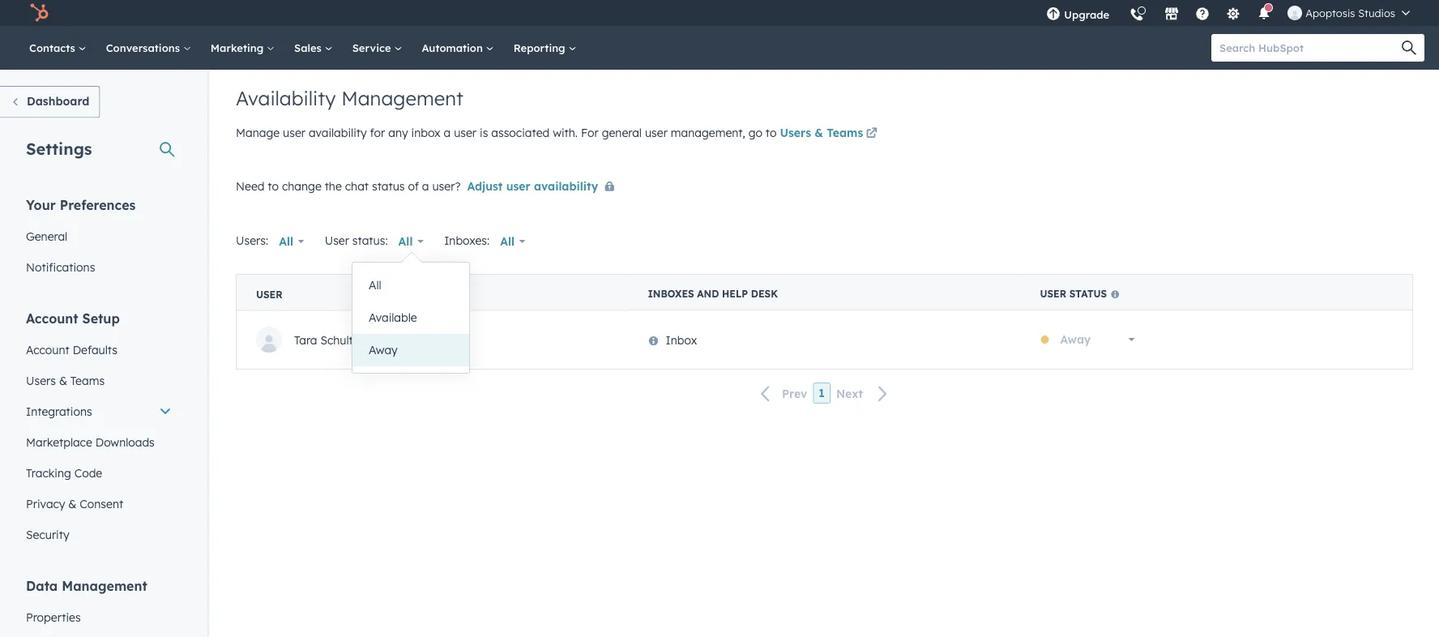 Task type: describe. For each thing, give the bounding box(es) containing it.
downloads
[[95, 435, 155, 449]]

your
[[26, 197, 56, 213]]

desk
[[751, 288, 778, 300]]

privacy & consent
[[26, 497, 123, 511]]

adjust user availability button
[[467, 176, 621, 197]]

1 horizontal spatial &
[[68, 497, 77, 511]]

user right general
[[645, 126, 668, 140]]

1 button
[[813, 383, 831, 404]]

defaults
[[73, 342, 118, 357]]

1
[[819, 386, 825, 400]]

tracking
[[26, 466, 71, 480]]

all button
[[353, 269, 469, 302]]

and
[[697, 288, 719, 300]]

management for data management
[[62, 578, 147, 594]]

1 horizontal spatial a
[[444, 126, 451, 140]]

apoptosis studios
[[1306, 6, 1396, 19]]

teams for setup
[[70, 373, 105, 387]]

teams for management
[[827, 126, 864, 140]]

user
[[325, 233, 349, 247]]

all for user status:
[[399, 234, 413, 248]]

& for setup
[[59, 373, 67, 387]]

inbox
[[411, 126, 441, 140]]

account for account defaults
[[26, 342, 70, 357]]

go
[[749, 126, 763, 140]]

1 vertical spatial a
[[422, 179, 429, 193]]

general
[[26, 229, 67, 243]]

status:
[[353, 233, 388, 247]]

for
[[581, 126, 599, 140]]

is
[[480, 126, 488, 140]]

account defaults
[[26, 342, 118, 357]]

of
[[408, 179, 419, 193]]

user?
[[432, 179, 461, 193]]

calling icon button
[[1124, 2, 1151, 26]]

conversations
[[106, 41, 183, 54]]

security link
[[16, 519, 182, 550]]

apoptosis studios button
[[1279, 0, 1420, 26]]

with.
[[553, 126, 578, 140]]

settings image
[[1227, 7, 1241, 22]]

management,
[[671, 126, 746, 140]]

status
[[1070, 288, 1107, 300]]

users & teams link for setup
[[16, 365, 182, 396]]

sales
[[294, 41, 325, 54]]

service
[[352, 41, 394, 54]]

help
[[722, 288, 748, 300]]

user status
[[1040, 288, 1107, 300]]

adjust
[[467, 179, 503, 193]]

setup
[[82, 310, 120, 326]]

search button
[[1394, 34, 1425, 62]]

reporting
[[514, 41, 569, 54]]

inbox
[[666, 333, 697, 347]]

& for management
[[815, 126, 824, 140]]

automation
[[422, 41, 486, 54]]

code
[[74, 466, 102, 480]]

change
[[282, 179, 322, 193]]

user for user status
[[1040, 288, 1067, 300]]

privacy & consent link
[[16, 488, 182, 519]]

users & teams link for management
[[780, 124, 881, 144]]

help button
[[1189, 0, 1217, 26]]

availability management
[[236, 86, 464, 110]]

inboxes:
[[444, 233, 490, 247]]

pagination navigation
[[236, 383, 1414, 404]]

service link
[[343, 26, 412, 70]]

marketing link
[[201, 26, 285, 70]]

availability for manage
[[309, 126, 367, 140]]

tara
[[294, 333, 317, 347]]

data management element
[[16, 577, 182, 637]]

need to change the chat status of a user?
[[236, 179, 461, 193]]

contacts
[[29, 41, 78, 54]]

properties link
[[16, 602, 182, 633]]

next button
[[831, 383, 898, 404]]

need
[[236, 179, 265, 193]]

inboxes and help desk
[[648, 288, 778, 300]]

security
[[26, 527, 69, 541]]

inboxes
[[648, 288, 694, 300]]

availability
[[236, 86, 336, 110]]

Search HubSpot search field
[[1212, 34, 1410, 62]]

settings link
[[1217, 0, 1251, 26]]

conversations link
[[96, 26, 201, 70]]

marketplace
[[26, 435, 92, 449]]

associated
[[491, 126, 550, 140]]

the
[[325, 179, 342, 193]]

tara schultz image
[[1288, 6, 1303, 20]]

privacy
[[26, 497, 65, 511]]



Task type: vqa. For each thing, say whether or not it's contained in the screenshot.
account
yes



Task type: locate. For each thing, give the bounding box(es) containing it.
availability
[[309, 126, 367, 140], [534, 179, 598, 193]]

users inside "account setup" "element"
[[26, 373, 56, 387]]

a
[[444, 126, 451, 140], [422, 179, 429, 193]]

& up the integrations
[[59, 373, 67, 387]]

settings
[[26, 138, 92, 158]]

1 vertical spatial users & teams
[[26, 373, 105, 387]]

0 vertical spatial users & teams
[[780, 126, 864, 140]]

1 vertical spatial account
[[26, 342, 70, 357]]

0 horizontal spatial users
[[26, 373, 56, 387]]

users & teams link right go
[[780, 124, 881, 144]]

management for availability management
[[341, 86, 464, 110]]

to right go
[[766, 126, 777, 140]]

users & teams link down defaults at the left
[[16, 365, 182, 396]]

1 horizontal spatial teams
[[827, 126, 864, 140]]

users & teams up the integrations
[[26, 373, 105, 387]]

account setup
[[26, 310, 120, 326]]

reporting link
[[504, 26, 586, 70]]

1 horizontal spatial users
[[780, 126, 811, 140]]

account setup element
[[16, 309, 182, 550]]

preferences
[[60, 197, 136, 213]]

2 user from the left
[[256, 288, 283, 300]]

1 horizontal spatial all button
[[490, 225, 536, 258]]

availability down with.
[[534, 179, 598, 193]]

apoptosis
[[1306, 6, 1356, 19]]

account down account setup
[[26, 342, 70, 357]]

all for users:
[[279, 234, 293, 248]]

marketplace downloads
[[26, 435, 155, 449]]

1 horizontal spatial to
[[766, 126, 777, 140]]

availability inside button
[[534, 179, 598, 193]]

1 horizontal spatial users & teams link
[[780, 124, 881, 144]]

general link
[[16, 221, 182, 252]]

user inside adjust user availability button
[[506, 179, 531, 193]]

1 horizontal spatial availability
[[534, 179, 598, 193]]

user for user
[[256, 288, 283, 300]]

integrations
[[26, 404, 92, 418]]

users:
[[236, 233, 268, 247]]

menu containing apoptosis studios
[[1037, 0, 1420, 32]]

schultz
[[321, 333, 359, 347]]

0 horizontal spatial a
[[422, 179, 429, 193]]

0 vertical spatial &
[[815, 126, 824, 140]]

manage user availability for any inbox a user is associated with. for general user management, go to
[[236, 126, 780, 140]]

0 vertical spatial users
[[780, 126, 811, 140]]

0 vertical spatial users & teams link
[[780, 124, 881, 144]]

0 vertical spatial management
[[341, 86, 464, 110]]

users & teams for management
[[780, 126, 864, 140]]

help image
[[1196, 7, 1210, 22]]

tracking code
[[26, 466, 102, 480]]

all button
[[268, 225, 315, 258], [490, 225, 536, 258]]

0 horizontal spatial teams
[[70, 373, 105, 387]]

0 horizontal spatial management
[[62, 578, 147, 594]]

account up account defaults
[[26, 310, 78, 326]]

0 horizontal spatial away
[[369, 343, 398, 357]]

calling icon image
[[1130, 8, 1145, 23]]

0 horizontal spatial users & teams
[[26, 373, 105, 387]]

1 horizontal spatial users & teams
[[780, 126, 864, 140]]

users up the integrations
[[26, 373, 56, 387]]

1 vertical spatial availability
[[534, 179, 598, 193]]

list box containing all
[[353, 263, 469, 373]]

link opens in a new window image
[[866, 128, 878, 140]]

account for account setup
[[26, 310, 78, 326]]

& left link opens in a new window image
[[815, 126, 824, 140]]

0 vertical spatial availability
[[309, 126, 367, 140]]

away inside button
[[369, 343, 398, 357]]

0 vertical spatial account
[[26, 310, 78, 326]]

1 vertical spatial to
[[268, 179, 279, 193]]

link opens in a new window image
[[866, 124, 878, 144]]

notifications image
[[1257, 7, 1272, 22]]

0 horizontal spatial users & teams link
[[16, 365, 182, 396]]

away button
[[1050, 323, 1146, 356]]

0 vertical spatial teams
[[827, 126, 864, 140]]

2 account from the top
[[26, 342, 70, 357]]

integrations button
[[16, 396, 182, 427]]

tracking code link
[[16, 458, 182, 488]]

0 horizontal spatial user
[[256, 288, 283, 300]]

1 vertical spatial users & teams link
[[16, 365, 182, 396]]

hubspot image
[[29, 3, 49, 23]]

1 user from the left
[[1040, 288, 1067, 300]]

user left status
[[1040, 288, 1067, 300]]

marketplaces button
[[1155, 0, 1189, 26]]

1 vertical spatial management
[[62, 578, 147, 594]]

menu
[[1037, 0, 1420, 32]]

user left is
[[454, 126, 477, 140]]

1 horizontal spatial away
[[1061, 332, 1091, 347]]

data
[[26, 578, 58, 594]]

user status:
[[325, 233, 388, 247]]

search image
[[1402, 41, 1417, 55]]

1 all button from the left
[[268, 225, 315, 258]]

0 horizontal spatial to
[[268, 179, 279, 193]]

0 vertical spatial a
[[444, 126, 451, 140]]

chat
[[345, 179, 369, 193]]

2 all button from the left
[[490, 225, 536, 258]]

availability down availability management
[[309, 126, 367, 140]]

users & teams link
[[780, 124, 881, 144], [16, 365, 182, 396]]

dashboard link
[[0, 86, 100, 118]]

tara schultz
[[294, 333, 359, 347]]

all button left the user
[[268, 225, 315, 258]]

users for account setup
[[26, 373, 56, 387]]

all up available
[[369, 278, 382, 292]]

teams down defaults at the left
[[70, 373, 105, 387]]

all button for inboxes:
[[490, 225, 536, 258]]

users & teams inside "account setup" "element"
[[26, 373, 105, 387]]

all for inboxes:
[[500, 234, 515, 248]]

teams left link opens in a new window icon
[[827, 126, 864, 140]]

all button for users:
[[268, 225, 315, 258]]

all right inboxes:
[[500, 234, 515, 248]]

user
[[1040, 288, 1067, 300], [256, 288, 283, 300]]

your preferences
[[26, 197, 136, 213]]

upgrade image
[[1047, 7, 1061, 22]]

teams
[[827, 126, 864, 140], [70, 373, 105, 387]]

all button down adjust user availability at the left
[[490, 225, 536, 258]]

user right adjust
[[506, 179, 531, 193]]

away down available
[[369, 343, 398, 357]]

availability for adjust
[[534, 179, 598, 193]]

2 horizontal spatial &
[[815, 126, 824, 140]]

prev button
[[751, 383, 813, 404]]

all button
[[388, 225, 435, 258]]

all inside button
[[369, 278, 382, 292]]

your preferences element
[[16, 196, 182, 283]]

management up any
[[341, 86, 464, 110]]

account
[[26, 310, 78, 326], [26, 342, 70, 357]]

0 vertical spatial to
[[766, 126, 777, 140]]

1 vertical spatial users
[[26, 373, 56, 387]]

away down user status
[[1061, 332, 1091, 347]]

to right need
[[268, 179, 279, 193]]

available button
[[353, 302, 469, 334]]

hubspot link
[[19, 3, 61, 23]]

status
[[372, 179, 405, 193]]

a right the inbox at top left
[[444, 126, 451, 140]]

0 horizontal spatial availability
[[309, 126, 367, 140]]

management up "properties" link
[[62, 578, 147, 594]]

0 horizontal spatial &
[[59, 373, 67, 387]]

user down the users:
[[256, 288, 283, 300]]

all
[[279, 234, 293, 248], [399, 234, 413, 248], [500, 234, 515, 248], [369, 278, 382, 292]]

all inside dropdown button
[[399, 234, 413, 248]]

users right go
[[780, 126, 811, 140]]

studios
[[1359, 6, 1396, 19]]

1 horizontal spatial user
[[1040, 288, 1067, 300]]

all right status:
[[399, 234, 413, 248]]

user
[[283, 126, 306, 140], [454, 126, 477, 140], [645, 126, 668, 140], [506, 179, 531, 193]]

general
[[602, 126, 642, 140]]

away button
[[353, 334, 469, 366]]

available
[[369, 310, 417, 325]]

& right privacy
[[68, 497, 77, 511]]

marketplace downloads link
[[16, 427, 182, 458]]

dashboard
[[27, 94, 89, 108]]

notifications
[[26, 260, 95, 274]]

1 account from the top
[[26, 310, 78, 326]]

upgrade
[[1064, 8, 1110, 21]]

user down availability
[[283, 126, 306, 140]]

notifications button
[[1251, 0, 1279, 26]]

1 vertical spatial &
[[59, 373, 67, 387]]

users & teams for setup
[[26, 373, 105, 387]]

all right the users:
[[279, 234, 293, 248]]

users for availability management
[[780, 126, 811, 140]]

manage
[[236, 126, 280, 140]]

users & teams left link opens in a new window image
[[780, 126, 864, 140]]

2 vertical spatial &
[[68, 497, 77, 511]]

sales link
[[285, 26, 343, 70]]

1 horizontal spatial management
[[341, 86, 464, 110]]

teams inside "account setup" "element"
[[70, 373, 105, 387]]

to
[[766, 126, 777, 140], [268, 179, 279, 193]]

account defaults link
[[16, 334, 182, 365]]

any
[[388, 126, 408, 140]]

marketplaces image
[[1165, 7, 1180, 22]]

0 horizontal spatial all button
[[268, 225, 315, 258]]

properties
[[26, 610, 81, 624]]

notifications link
[[16, 252, 182, 283]]

data management
[[26, 578, 147, 594]]

for
[[370, 126, 385, 140]]

marketing
[[211, 41, 267, 54]]

list box
[[353, 263, 469, 373]]

a right of
[[422, 179, 429, 193]]

management
[[341, 86, 464, 110], [62, 578, 147, 594]]

&
[[815, 126, 824, 140], [59, 373, 67, 387], [68, 497, 77, 511]]

prev
[[782, 386, 808, 400]]

adjust user availability
[[467, 179, 598, 193]]

consent
[[80, 497, 123, 511]]

1 vertical spatial teams
[[70, 373, 105, 387]]

away inside popup button
[[1061, 332, 1091, 347]]



